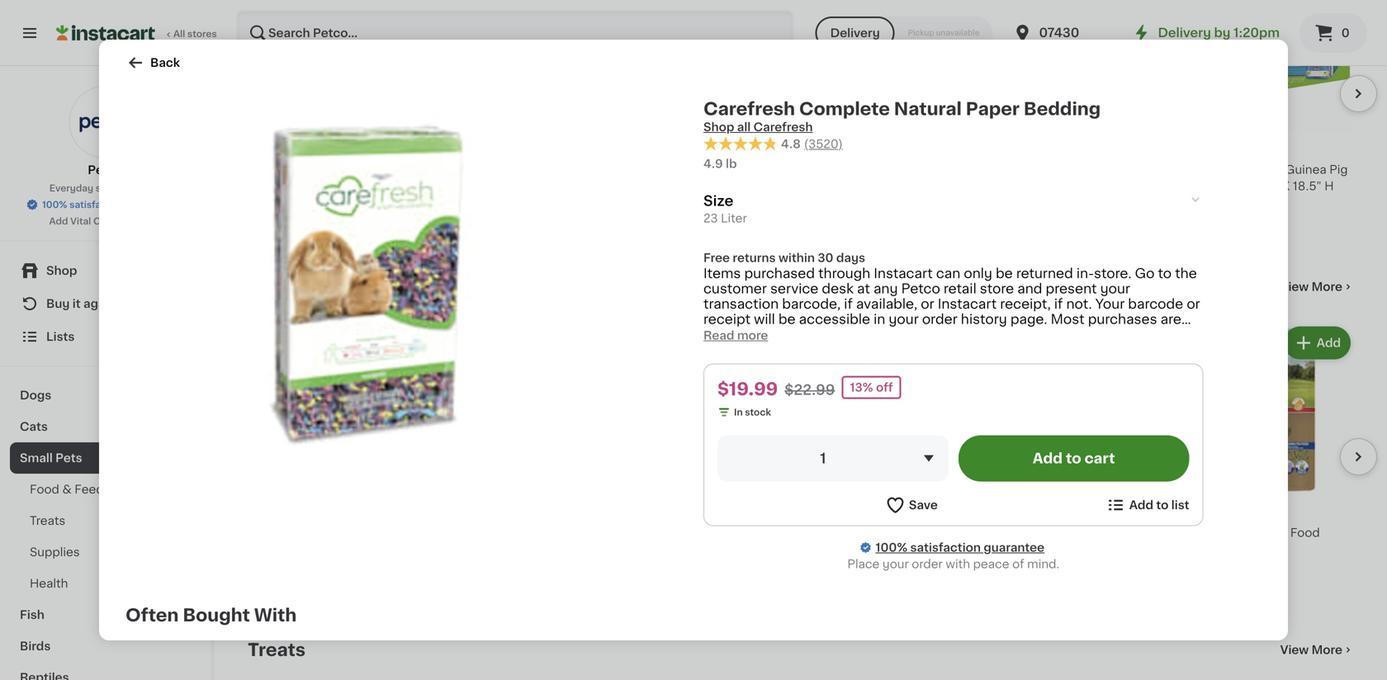 Task type: vqa. For each thing, say whether or not it's contained in the screenshot.
leftmost 'guarantee'
yes



Task type: describe. For each thing, give the bounding box(es) containing it.
1 horizontal spatial 100%
[[876, 542, 908, 554]]

pets
[[55, 453, 82, 464]]

small pets link
[[10, 443, 201, 474]]

veggies
[[995, 577, 1041, 589]]

1 horizontal spatial $22.99
[[671, 147, 712, 159]]

50
[[435, 228, 447, 237]]

$19.99 original price: $22.99 element
[[248, 140, 421, 161]]

100% satisfaction guarantee inside button
[[42, 200, 175, 209]]

(3520)
[[804, 138, 843, 150]]

$ 11 99
[[811, 142, 847, 159]]

with
[[946, 559, 971, 570]]

1 vertical spatial your
[[889, 313, 919, 326]]

4.8 (3520)
[[781, 138, 843, 150]]

pet inside healthy pet carefresh complete natural paper bedding for small animals
[[483, 164, 503, 176]]

1 vertical spatial food & feeders
[[30, 484, 122, 496]]

1 horizontal spatial be
[[996, 267, 1013, 281]]

ask
[[1087, 328, 1109, 341]]

add to list button
[[1106, 495, 1190, 516]]

guinea inside $ 13 kaytee guinea pig food
[[1225, 527, 1267, 539]]

receipt
[[704, 313, 751, 326]]

transaction
[[704, 298, 779, 311]]

1 vertical spatial order
[[912, 559, 943, 570]]

add button for wtm pure rabbit
[[726, 328, 790, 358]]

0 vertical spatial store
[[96, 184, 120, 193]]

by
[[1215, 27, 1231, 39]]

with
[[254, 607, 297, 624]]

1 vertical spatial petco
[[902, 283, 941, 296]]

present
[[1046, 283, 1097, 296]]

more inside button
[[738, 330, 769, 341]]

buy it again
[[46, 298, 116, 310]]

2 vertical spatial your
[[883, 559, 909, 570]]

care
[[93, 217, 116, 226]]

to right go
[[1159, 267, 1172, 281]]

show
[[1158, 328, 1193, 341]]

more inside items purchased through instacart can only be returned in-store. go to the customer service desk at any petco retail store and present your transaction barcode, if available, or instacart receipt, if not. your barcode or receipt will be accessible in your order history page. most purchases are eligible for exchange or refund within 30 days. petco may ask you to show a government-issued photo id. for more details, see petco's full in-store return policy for details:
[[937, 343, 971, 357]]

0 horizontal spatial $22.99
[[298, 147, 338, 159]]

delivery by 1:20pm link
[[1132, 23, 1280, 43]]

$11.99 original price: $13.99 element
[[808, 140, 981, 161]]

read more
[[704, 330, 769, 341]]

99 for 32
[[468, 143, 481, 152]]

in
[[874, 313, 886, 326]]

0 vertical spatial food & feeders link
[[248, 277, 391, 297]]

satisfaction inside button
[[70, 200, 125, 209]]

0 vertical spatial petco
[[88, 164, 123, 176]]

fish
[[20, 610, 45, 621]]

4.8
[[781, 138, 801, 150]]

0 horizontal spatial treats
[[30, 515, 65, 527]]

0 vertical spatial treats link
[[10, 506, 201, 537]]

small inside healthy pet carefresh complete natural paper bedding for small animals
[[505, 197, 537, 209]]

& inside higgins premium pet foods sunburst gourmet food mix delicious fruits, nuts, veggies & a whole lot more guinea pig food
[[1044, 577, 1054, 589]]

full
[[1105, 343, 1126, 357]]

23 inside carefresh ultra soft pet bedding 23 liters
[[300, 180, 314, 192]]

kaytee complete guinea pig kit 6.4" l x 31" w x 18.5" h
[[1181, 164, 1349, 192]]

cart
[[1085, 452, 1116, 466]]

$49.99 original price: $119.99 element
[[1181, 140, 1355, 161]]

history
[[961, 313, 1008, 326]]

size
[[704, 194, 734, 208]]

13% off
[[850, 382, 894, 393]]

view more for treats
[[1281, 645, 1343, 656]]

details:
[[813, 359, 861, 372]]

in stock
[[734, 408, 771, 417]]

birds
[[20, 641, 51, 653]]

3
[[840, 559, 846, 568]]

carefresh for carefresh complete natural paper bedding shop all carefresh
[[704, 100, 796, 118]]

1 vertical spatial feeders
[[75, 484, 122, 496]]

back button
[[126, 53, 180, 73]]

pet inside higgins premium pet foods sunburst gourmet food mix delicious fruits, nuts, veggies & a whole lot more guinea pig food
[[1097, 527, 1116, 539]]

add vital care to save
[[49, 217, 152, 226]]

policy
[[747, 359, 788, 372]]

desk
[[822, 283, 854, 296]]

2 horizontal spatial for
[[791, 359, 809, 372]]

carefresh inside healthy pet carefresh complete natural paper bedding for small animals
[[506, 164, 563, 176]]

13%
[[850, 382, 874, 393]]

1 horizontal spatial or
[[921, 298, 935, 311]]

a
[[704, 343, 712, 357]]

0 horizontal spatial instacart
[[874, 267, 933, 281]]

lists link
[[10, 321, 201, 354]]

petco link
[[69, 86, 142, 178]]

days
[[837, 253, 866, 264]]

0 horizontal spatial in-
[[1077, 267, 1095, 281]]

available,
[[856, 298, 918, 311]]

0 horizontal spatial &
[[62, 484, 72, 496]]

natural inside healthy pet carefresh complete natural paper bedding for small animals
[[495, 180, 537, 192]]

l
[[1226, 180, 1233, 192]]

0 vertical spatial within
[[779, 253, 815, 264]]

save
[[130, 217, 152, 226]]

guinea inside kaytee complete guinea pig kit 6.4" l x 31" w x 18.5" h
[[1286, 164, 1327, 176]]

1 vertical spatial shop
[[46, 265, 77, 277]]

0 horizontal spatial or
[[845, 328, 858, 341]]

4.9
[[704, 158, 723, 170]]

$32.99 original price: $36.99 element
[[435, 140, 608, 161]]

$7.99 element
[[808, 503, 981, 525]]

not.
[[1067, 298, 1093, 311]]

refund
[[862, 328, 905, 341]]

1 horizontal spatial store
[[980, 283, 1015, 296]]

$ for 11
[[811, 143, 817, 152]]

birds link
[[10, 631, 201, 663]]

1 horizontal spatial 100% satisfaction guarantee
[[876, 542, 1045, 554]]

view more link for treats
[[1281, 642, 1355, 659]]

guinea inside higgins premium pet foods sunburst gourmet food mix delicious fruits, nuts, veggies & a whole lot more guinea pig food
[[995, 594, 1036, 605]]

carefresh for carefresh complete natural paper bedding (3.52k)
[[621, 164, 678, 176]]

2 if from the left
[[1055, 298, 1063, 311]]

delivery button
[[816, 17, 895, 50]]

it
[[73, 298, 81, 310]]

(3.99k)
[[309, 199, 343, 208]]

delivery for delivery
[[831, 27, 880, 39]]

1 field
[[718, 436, 949, 482]]

view for treats
[[1281, 645, 1309, 656]]

purchased
[[745, 267, 815, 281]]

everyday
[[49, 184, 93, 193]]

all
[[738, 121, 751, 133]]

1 vertical spatial food & feeders link
[[10, 474, 201, 506]]

11
[[817, 142, 833, 159]]

service
[[771, 283, 819, 296]]

for
[[912, 343, 933, 357]]

petco logo image
[[69, 86, 142, 159]]

all stores
[[173, 29, 217, 38]]

bedding inside healthy pet carefresh complete natural paper bedding for small animals
[[435, 197, 483, 209]]

1 horizontal spatial treats
[[248, 642, 306, 659]]

premium
[[1042, 527, 1094, 539]]

kaytee inside $ 13 kaytee guinea pig food
[[1181, 527, 1222, 539]]

back
[[150, 57, 180, 69]]

service type group
[[816, 17, 993, 50]]

size 23 liter
[[704, 194, 747, 224]]

are
[[1161, 313, 1182, 326]]

id.
[[891, 343, 908, 357]]

1 vertical spatial be
[[779, 313, 796, 326]]

healthy
[[435, 164, 480, 176]]

18.5"
[[1294, 180, 1322, 192]]

see
[[1025, 343, 1049, 357]]

bedding for carefresh complete natural paper bedding (3.52k)
[[658, 180, 707, 192]]

2 product group from the left
[[621, 323, 795, 555]]

returned
[[1017, 267, 1074, 281]]

oz.,
[[822, 559, 838, 568]]

photo
[[848, 343, 887, 357]]

view for food & feeders
[[1281, 281, 1309, 293]]

2 horizontal spatial or
[[1187, 298, 1201, 311]]

item carousel region containing 19
[[248, 0, 1378, 251]]

wtm pure rabbit button
[[621, 323, 795, 555]]

to inside button
[[1157, 500, 1169, 511]]

paper inside healthy pet carefresh complete natural paper bedding for small animals
[[540, 180, 574, 192]]

for inside healthy pet carefresh complete natural paper bedding for small animals
[[486, 197, 502, 209]]

100% satisfaction guarantee link
[[876, 540, 1045, 556]]

everyday store prices
[[49, 184, 151, 193]]

stock
[[745, 408, 771, 417]]

barcode
[[1129, 298, 1184, 311]]

lists
[[46, 331, 75, 343]]

24 oz., 3 total options
[[808, 559, 908, 568]]

list
[[1172, 500, 1190, 511]]

complete inside healthy pet carefresh complete natural paper bedding for small animals
[[435, 180, 492, 192]]

add inside button
[[1130, 500, 1154, 511]]

in
[[734, 408, 743, 417]]



Task type: locate. For each thing, give the bounding box(es) containing it.
0 vertical spatial natural
[[894, 100, 962, 118]]

100% inside button
[[42, 200, 67, 209]]

instacart
[[874, 267, 933, 281], [938, 298, 997, 311]]

0 horizontal spatial guarantee
[[127, 200, 175, 209]]

carefresh complete natural paper bedding shop all carefresh
[[704, 100, 1101, 133]]

0 vertical spatial instacart
[[874, 267, 933, 281]]

vital
[[70, 217, 91, 226]]

1
[[820, 452, 826, 466]]

bedding up "23 liter"
[[248, 180, 297, 192]]

more
[[1312, 281, 1343, 293], [1129, 577, 1159, 589], [1312, 645, 1343, 656]]

product group
[[248, 323, 421, 603], [621, 323, 795, 555], [1181, 323, 1355, 570]]

guarantee down higgins
[[984, 542, 1045, 554]]

3 99 from the left
[[834, 143, 847, 152]]

treats up the supplies
[[30, 515, 65, 527]]

0 horizontal spatial satisfaction
[[70, 200, 125, 209]]

view more link
[[1281, 279, 1355, 295], [1281, 642, 1355, 659]]

shop link
[[10, 254, 201, 287]]

1 vertical spatial natural
[[742, 164, 784, 176]]

supplies
[[30, 547, 80, 558]]

complete up 31"
[[1225, 164, 1283, 176]]

can
[[937, 267, 961, 281]]

100% satisfaction guarantee down everyday store prices link
[[42, 200, 175, 209]]

carefresh inside the carefresh complete natural paper bedding (3.52k)
[[621, 164, 678, 176]]

your down (1.46k)
[[883, 559, 909, 570]]

delivery
[[1159, 27, 1212, 39], [831, 27, 880, 39]]

within up 'for'
[[909, 328, 948, 341]]

your down available,
[[889, 313, 919, 326]]

0 vertical spatial view more
[[1281, 281, 1343, 293]]

0 horizontal spatial shop
[[46, 265, 77, 277]]

30 up through
[[818, 253, 834, 264]]

$ inside the $ 32 99
[[438, 143, 444, 152]]

total right 2
[[483, 228, 504, 237]]

23 down '19'
[[248, 212, 259, 221]]

delivery for delivery by 1:20pm
[[1159, 27, 1212, 39]]

in- down you
[[1129, 343, 1146, 357]]

your down 'store.'
[[1101, 283, 1131, 296]]

1 product group from the left
[[248, 323, 421, 603]]

order left "with"
[[912, 559, 943, 570]]

100% up "place"
[[876, 542, 908, 554]]

32
[[444, 142, 467, 159]]

0 horizontal spatial feeders
[[75, 484, 122, 496]]

kaytee up 6.4"
[[1181, 164, 1222, 176]]

product group containing 13
[[1181, 323, 1355, 570]]

None search field
[[236, 10, 794, 56]]

sunburst
[[995, 544, 1047, 556]]

read
[[704, 330, 735, 341]]

bedding up liter,
[[435, 197, 483, 209]]

0 vertical spatial pig
[[1330, 164, 1349, 176]]

2 horizontal spatial 23
[[704, 213, 718, 224]]

add button
[[353, 328, 416, 358], [726, 328, 790, 358], [1286, 328, 1350, 358]]

kaytee
[[1181, 164, 1222, 176], [1181, 527, 1222, 539]]

2 horizontal spatial petco
[[1012, 328, 1051, 341]]

2 vertical spatial petco
[[1012, 328, 1051, 341]]

add to cart button
[[959, 436, 1190, 482]]

higgins premium pet foods sunburst gourmet food mix delicious fruits, nuts, veggies & a whole lot more guinea pig food button
[[995, 323, 1168, 605]]

natural right lb
[[742, 164, 784, 176]]

for up 50 liter, 2 total options
[[486, 197, 502, 209]]

1 horizontal spatial small
[[505, 197, 537, 209]]

store
[[96, 184, 120, 193], [980, 283, 1015, 296], [1146, 343, 1181, 357]]

complete for carefresh complete natural paper bedding (3.52k)
[[681, 164, 739, 176]]

1 vertical spatial view more
[[1281, 645, 1343, 656]]

free returns within 30 days
[[704, 253, 866, 264]]

1 horizontal spatial guinea
[[1225, 527, 1267, 539]]

2 kaytee from the top
[[1181, 527, 1222, 539]]

store up 100% satisfaction guarantee button
[[96, 184, 120, 193]]

go
[[1136, 267, 1155, 281]]

food inside $ 13 kaytee guinea pig food
[[1291, 527, 1321, 539]]

carefresh down $32.99 original price: $36.99 element
[[506, 164, 563, 176]]

0 horizontal spatial food & feeders
[[30, 484, 122, 496]]

soft
[[338, 164, 363, 176]]

save button
[[885, 495, 938, 516]]

bedding for carefresh ultra soft pet bedding 23 liters
[[248, 180, 297, 192]]

0 vertical spatial kaytee
[[1181, 164, 1222, 176]]

0 horizontal spatial $
[[438, 143, 444, 152]]

satisfaction up place your order with peace of mind.
[[911, 542, 981, 554]]

1 horizontal spatial liter
[[721, 213, 747, 224]]

or up photo
[[845, 328, 858, 341]]

0 vertical spatial more
[[1312, 281, 1343, 293]]

0 vertical spatial your
[[1101, 283, 1131, 296]]

23 inside size 23 liter
[[704, 213, 718, 224]]

0 horizontal spatial pet
[[366, 164, 385, 176]]

total
[[483, 228, 504, 237], [849, 559, 870, 568]]

to
[[118, 217, 128, 226], [1159, 267, 1172, 281], [1141, 328, 1155, 341], [1066, 452, 1082, 466], [1157, 500, 1169, 511]]

1 view more link from the top
[[1281, 279, 1355, 295]]

natural down $32.99 original price: $36.99 element
[[495, 180, 537, 192]]

natural
[[894, 100, 962, 118], [742, 164, 784, 176], [495, 180, 537, 192]]

treats down 'with'
[[248, 642, 306, 659]]

1 horizontal spatial options
[[872, 559, 908, 568]]

if up most
[[1055, 298, 1063, 311]]

carefresh for carefresh ultra soft pet bedding 23 liters
[[248, 164, 305, 176]]

1 vertical spatial guarantee
[[984, 542, 1045, 554]]

small down cats on the bottom left of page
[[20, 453, 53, 464]]

1 horizontal spatial shop
[[704, 121, 735, 133]]

within inside items purchased through instacart can only be returned in-store. go to the customer service desk at any petco retail store and present your transaction barcode, if available, or instacart receipt, if not. your barcode or receipt will be accessible in your order history page. most purchases are eligible for exchange or refund within 30 days. petco may ask you to show a government-issued photo id. for more details, see petco's full in-store return policy for details:
[[909, 328, 948, 341]]

carefresh
[[754, 121, 813, 133]]

0 vertical spatial 100%
[[42, 200, 67, 209]]

buy it again link
[[10, 287, 201, 321]]

paper for carefresh complete natural paper bedding (3.52k)
[[621, 180, 655, 192]]

instacart down retail
[[938, 298, 997, 311]]

99 for 11
[[834, 143, 847, 152]]

3 add button from the left
[[1286, 328, 1350, 358]]

3 product group from the left
[[1181, 323, 1355, 570]]

30 down history
[[952, 328, 970, 341]]

total for ★★★★★
[[483, 228, 504, 237]]

guarantee inside button
[[127, 200, 175, 209]]

liter inside size 23 liter
[[721, 213, 747, 224]]

19 99
[[257, 142, 291, 159]]

1 vertical spatial treats link
[[248, 641, 306, 660]]

petco down 'page.'
[[1012, 328, 1051, 341]]

1 vertical spatial more
[[937, 343, 971, 357]]

be right the only
[[996, 267, 1013, 281]]

1 view from the top
[[1281, 281, 1309, 293]]

2 horizontal spatial $
[[1185, 506, 1191, 515]]

2 horizontal spatial &
[[1044, 577, 1054, 589]]

complete inside kaytee complete guinea pig kit 6.4" l x 31" w x 18.5" h
[[1225, 164, 1283, 176]]

carefresh down 19 99 at top left
[[248, 164, 305, 176]]

$ inside $ 13 kaytee guinea pig food
[[1185, 506, 1191, 515]]

0 horizontal spatial 23
[[248, 212, 259, 221]]

$22.99 down details:
[[785, 383, 836, 397]]

guinea
[[1286, 164, 1327, 176], [1225, 527, 1267, 539], [995, 594, 1036, 605]]

shop
[[704, 121, 735, 133], [46, 265, 77, 277]]

pig inside $ 13 kaytee guinea pig food
[[1270, 527, 1288, 539]]

$ for 32
[[438, 143, 444, 152]]

liter inside "item carousel" region
[[262, 212, 283, 221]]

2 horizontal spatial natural
[[894, 100, 962, 118]]

$22.99 up the carefresh complete natural paper bedding (3.52k)
[[671, 147, 712, 159]]

rabbit
[[683, 527, 722, 539]]

more inside higgins premium pet foods sunburst gourmet food mix delicious fruits, nuts, veggies & a whole lot more guinea pig food
[[1129, 577, 1159, 589]]

1 horizontal spatial add button
[[726, 328, 790, 358]]

item carousel region
[[248, 0, 1378, 251], [248, 317, 1378, 614]]

1 horizontal spatial satisfaction
[[911, 542, 981, 554]]

guarantee
[[127, 200, 175, 209], [984, 542, 1045, 554]]

1 horizontal spatial instacart
[[938, 298, 997, 311]]

delivery inside 'delivery' button
[[831, 27, 880, 39]]

bedding up (3.52k)
[[658, 180, 707, 192]]

total right 3
[[849, 559, 870, 568]]

details,
[[974, 343, 1022, 357]]

100% satisfaction guarantee button
[[26, 195, 185, 211]]

2 horizontal spatial store
[[1146, 343, 1181, 357]]

options for (1.46k)
[[872, 559, 908, 568]]

view more for food & feeders
[[1281, 281, 1343, 293]]

1 vertical spatial treats
[[248, 642, 306, 659]]

bedding inside carefresh complete natural paper bedding shop all carefresh
[[1024, 100, 1101, 118]]

1 vertical spatial small
[[20, 453, 53, 464]]

07430
[[1040, 27, 1080, 39]]

99
[[279, 143, 291, 152], [468, 143, 481, 152], [834, 143, 847, 152]]

2 vertical spatial natural
[[495, 180, 537, 192]]

&
[[298, 278, 313, 296], [62, 484, 72, 496], [1044, 577, 1054, 589]]

1 vertical spatial &
[[62, 484, 72, 496]]

liter,
[[449, 228, 473, 237]]

complete up (3520)
[[800, 100, 890, 118]]

carefresh inside carefresh complete natural paper bedding shop all carefresh
[[704, 100, 796, 118]]

31"
[[1247, 180, 1265, 192]]

1 x from the left
[[1236, 180, 1244, 192]]

petco down can
[[902, 283, 941, 296]]

to left save at the left top of the page
[[118, 217, 128, 226]]

paper inside the carefresh complete natural paper bedding (3.52k)
[[621, 180, 655, 192]]

0 horizontal spatial petco
[[88, 164, 123, 176]]

$22.99 up 'ultra'
[[298, 147, 338, 159]]

0 button
[[1300, 13, 1368, 53]]

more up government-
[[738, 330, 769, 341]]

shop left "all"
[[704, 121, 735, 133]]

x right l
[[1236, 180, 1244, 192]]

natural for carefresh complete natural paper bedding shop all carefresh
[[894, 100, 962, 118]]

store down the only
[[980, 283, 1015, 296]]

treats link down 'with'
[[248, 641, 306, 660]]

0 vertical spatial food & feeders
[[248, 278, 391, 296]]

often bought with
[[126, 607, 297, 624]]

0 vertical spatial shop
[[704, 121, 735, 133]]

retail
[[944, 283, 977, 296]]

2 add button from the left
[[726, 328, 790, 358]]

0 horizontal spatial options
[[507, 228, 542, 237]]

customer
[[704, 283, 767, 296]]

2 99 from the left
[[468, 143, 481, 152]]

more for treats
[[1312, 645, 1343, 656]]

pet inside carefresh ultra soft pet bedding 23 liters
[[366, 164, 385, 176]]

receipt,
[[1001, 298, 1051, 311]]

instacart logo image
[[56, 23, 155, 43]]

carefresh left 4.9
[[621, 164, 678, 176]]

0 horizontal spatial within
[[779, 253, 815, 264]]

2 x from the left
[[1282, 180, 1291, 192]]

item carousel region containing 13
[[248, 317, 1378, 614]]

1 vertical spatial in-
[[1129, 343, 1146, 357]]

1 horizontal spatial pig
[[1270, 527, 1288, 539]]

2 vertical spatial store
[[1146, 343, 1181, 357]]

pet right soft
[[366, 164, 385, 176]]

1 kaytee from the top
[[1181, 164, 1222, 176]]

1 horizontal spatial pet
[[483, 164, 503, 176]]

pet left foods
[[1097, 527, 1116, 539]]

0 vertical spatial view more link
[[1281, 279, 1355, 295]]

$13.99 element
[[995, 503, 1168, 525]]

within up purchased
[[779, 253, 815, 264]]

to right you
[[1141, 328, 1155, 341]]

complete for carefresh complete natural paper bedding shop all carefresh
[[800, 100, 890, 118]]

0 vertical spatial feeders
[[317, 278, 391, 296]]

liter down "size"
[[721, 213, 747, 224]]

nuts,
[[1090, 560, 1121, 572]]

1 vertical spatial instacart
[[938, 298, 997, 311]]

natural for carefresh complete natural paper bedding (3.52k)
[[742, 164, 784, 176]]

$22.99 inside $19.99 $22.99
[[785, 383, 836, 397]]

instacart up "any"
[[874, 267, 933, 281]]

2 view more from the top
[[1281, 645, 1343, 656]]

0 vertical spatial satisfaction
[[70, 200, 125, 209]]

more for food & feeders
[[1312, 281, 1343, 293]]

1 horizontal spatial feeders
[[317, 278, 391, 296]]

store down the show
[[1146, 343, 1181, 357]]

carefresh up "all"
[[704, 100, 796, 118]]

save
[[909, 500, 938, 511]]

complete inside carefresh complete natural paper bedding shop all carefresh
[[800, 100, 890, 118]]

99 inside the $ 32 99
[[468, 143, 481, 152]]

1:20pm
[[1234, 27, 1280, 39]]

to left cart
[[1066, 452, 1082, 466]]

lot
[[1107, 577, 1126, 589]]

guarantee up save at the left top of the page
[[127, 200, 175, 209]]

1 vertical spatial kaytee
[[1181, 527, 1222, 539]]

2 horizontal spatial $22.99
[[785, 383, 836, 397]]

carefresh
[[704, 100, 796, 118], [248, 164, 305, 176], [506, 164, 563, 176], [621, 164, 678, 176]]

natural inside carefresh complete natural paper bedding shop all carefresh
[[894, 100, 962, 118]]

higgins
[[995, 527, 1039, 539]]

through
[[819, 267, 871, 281]]

$22.99 element
[[621, 503, 795, 525]]

all stores link
[[56, 10, 218, 56]]

health link
[[10, 568, 201, 600]]

1 vertical spatial guinea
[[1225, 527, 1267, 539]]

1 horizontal spatial natural
[[742, 164, 784, 176]]

view more link for food & feeders
[[1281, 279, 1355, 295]]

0 horizontal spatial 30
[[818, 253, 834, 264]]

pet
[[366, 164, 385, 176], [483, 164, 503, 176], [1097, 527, 1116, 539]]

0 horizontal spatial guinea
[[995, 594, 1036, 605]]

delivery by 1:20pm
[[1159, 27, 1280, 39]]

0 vertical spatial guarantee
[[127, 200, 175, 209]]

x right 'w'
[[1282, 180, 1291, 192]]

shop inside carefresh complete natural paper bedding shop all carefresh
[[704, 121, 735, 133]]

return
[[704, 359, 744, 372]]

1 99 from the left
[[279, 143, 291, 152]]

free
[[704, 253, 730, 264]]

shop up buy
[[46, 265, 77, 277]]

add button for kaytee guinea pig food
[[1286, 328, 1350, 358]]

only
[[964, 267, 993, 281]]

$ 13 kaytee guinea pig food
[[1181, 506, 1321, 539]]

0 horizontal spatial for
[[486, 197, 502, 209]]

100%
[[42, 200, 67, 209], [876, 542, 908, 554]]

0 vertical spatial &
[[298, 278, 313, 296]]

2 view from the top
[[1281, 645, 1309, 656]]

prices
[[122, 184, 151, 193]]

0 horizontal spatial 100% satisfaction guarantee
[[42, 200, 175, 209]]

complete for kaytee complete guinea pig kit 6.4" l x 31" w x 18.5" h
[[1225, 164, 1283, 176]]

in- up present at the top of the page
[[1077, 267, 1095, 281]]

order inside items purchased through instacart can only be returned in-store. go to the customer service desk at any petco retail store and present your transaction barcode, if available, or instacart receipt, if not. your barcode or receipt will be accessible in your order history page. most purchases are eligible for exchange or refund within 30 days. petco may ask you to show a government-issued photo id. for more details, see petco's full in-store return policy for details:
[[923, 313, 958, 326]]

supplies link
[[10, 537, 201, 568]]

buy
[[46, 298, 70, 310]]

100% down everyday
[[42, 200, 67, 209]]

1 vertical spatial satisfaction
[[911, 542, 981, 554]]

99 right '19'
[[279, 143, 291, 152]]

liters
[[317, 180, 350, 192]]

days.
[[973, 328, 1009, 341]]

options for ★★★★★
[[507, 228, 542, 237]]

bedding down 07430 popup button
[[1024, 100, 1101, 118]]

0 horizontal spatial store
[[96, 184, 120, 193]]

1 horizontal spatial treats link
[[248, 641, 306, 660]]

1 vertical spatial 100%
[[876, 542, 908, 554]]

0 horizontal spatial pig
[[1039, 594, 1057, 605]]

to inside button
[[1066, 452, 1082, 466]]

bedding inside carefresh ultra soft pet bedding 23 liters
[[248, 180, 297, 192]]

government-
[[715, 343, 801, 357]]

$19.99
[[718, 381, 778, 398]]

for down issued
[[791, 359, 809, 372]]

more right 'for'
[[937, 343, 971, 357]]

or right available,
[[921, 298, 935, 311]]

0 horizontal spatial 100%
[[42, 200, 67, 209]]

paper inside carefresh complete natural paper bedding shop all carefresh
[[966, 100, 1020, 118]]

2 item carousel region from the top
[[248, 317, 1378, 614]]

2 horizontal spatial pet
[[1097, 527, 1116, 539]]

1 vertical spatial view
[[1281, 645, 1309, 656]]

order
[[923, 313, 958, 326], [912, 559, 943, 570]]

mind.
[[1028, 559, 1060, 570]]

99 inside 19 99
[[279, 143, 291, 152]]

0 vertical spatial treats
[[30, 515, 65, 527]]

1 horizontal spatial for
[[755, 328, 773, 341]]

or down the
[[1187, 298, 1201, 311]]

1 horizontal spatial &
[[298, 278, 313, 296]]

may
[[1055, 328, 1083, 341]]

paper for carefresh complete natural paper bedding shop all carefresh
[[966, 100, 1020, 118]]

order up 'for'
[[923, 313, 958, 326]]

natural up $11.99 original price: $13.99 element
[[894, 100, 962, 118]]

99 right 32
[[468, 143, 481, 152]]

complete down healthy
[[435, 180, 492, 192]]

1 horizontal spatial food & feeders link
[[248, 277, 391, 297]]

1 horizontal spatial 30
[[952, 328, 970, 341]]

23 down "size"
[[704, 213, 718, 224]]

0 vertical spatial be
[[996, 267, 1013, 281]]

99 right 11
[[834, 143, 847, 152]]

pet down $32.99 original price: $36.99 element
[[483, 164, 503, 176]]

2 vertical spatial &
[[1044, 577, 1054, 589]]

small left animals in the top of the page
[[505, 197, 537, 209]]

1 horizontal spatial if
[[1055, 298, 1063, 311]]

1 item carousel region from the top
[[248, 0, 1378, 251]]

99 inside $ 11 99
[[834, 143, 847, 152]]

1 add button from the left
[[353, 328, 416, 358]]

add to list
[[1130, 500, 1190, 511]]

if down desk
[[844, 298, 853, 311]]

100% satisfaction guarantee up "with"
[[876, 542, 1045, 554]]

$ inside $ 11 99
[[811, 143, 817, 152]]

satisfaction up add vital care to save
[[70, 200, 125, 209]]

1 vertical spatial more
[[1129, 577, 1159, 589]]

0 vertical spatial item carousel region
[[248, 0, 1378, 251]]

0 vertical spatial options
[[507, 228, 542, 237]]

0 horizontal spatial if
[[844, 298, 853, 311]]

natural inside the carefresh complete natural paper bedding (3.52k)
[[742, 164, 784, 176]]

1 horizontal spatial paper
[[621, 180, 655, 192]]

(3.52k)
[[682, 199, 716, 208]]

1 vertical spatial view more link
[[1281, 642, 1355, 659]]

exchange
[[777, 328, 841, 341]]

treats link up the supplies
[[10, 506, 201, 537]]

pig inside kaytee complete guinea pig kit 6.4" l x 31" w x 18.5" h
[[1330, 164, 1349, 176]]

complete inside the carefresh complete natural paper bedding (3.52k)
[[681, 164, 739, 176]]

1 view more from the top
[[1281, 281, 1343, 293]]

to left the list on the right of the page
[[1157, 500, 1169, 511]]

1 if from the left
[[844, 298, 853, 311]]

carefresh inside carefresh ultra soft pet bedding 23 liters
[[248, 164, 305, 176]]

kaytee inside kaytee complete guinea pig kit 6.4" l x 31" w x 18.5" h
[[1181, 164, 1222, 176]]

complete up "size"
[[681, 164, 739, 176]]

kaytee down 13
[[1181, 527, 1222, 539]]

options down (1.46k)
[[872, 559, 908, 568]]

total for (1.46k)
[[849, 559, 870, 568]]

bedding inside the carefresh complete natural paper bedding (3.52k)
[[658, 180, 707, 192]]

options right 2
[[507, 228, 542, 237]]

1 vertical spatial item carousel region
[[248, 317, 1378, 614]]

carefresh complete natural paper bedding image
[[197, 112, 541, 456]]

liter down carefresh ultra soft pet bedding 23 liters at the left top
[[262, 212, 283, 221]]

be right will
[[779, 313, 796, 326]]

0 vertical spatial view
[[1281, 281, 1309, 293]]

place
[[848, 559, 880, 570]]

for down will
[[755, 328, 773, 341]]

pig inside higgins premium pet foods sunburst gourmet food mix delicious fruits, nuts, veggies & a whole lot more guinea pig food
[[1039, 594, 1057, 605]]

lb
[[726, 158, 737, 170]]

2 view more link from the top
[[1281, 642, 1355, 659]]

bedding for carefresh complete natural paper bedding shop all carefresh
[[1024, 100, 1101, 118]]

h
[[1325, 180, 1335, 192]]

if
[[844, 298, 853, 311], [1055, 298, 1063, 311]]

23 down 'ultra'
[[300, 180, 314, 192]]

petco up everyday store prices link
[[88, 164, 123, 176]]

2 vertical spatial more
[[1312, 645, 1343, 656]]

30 inside items purchased through instacart can only be returned in-store. go to the customer service desk at any petco retail store and present your transaction barcode, if available, or instacart receipt, if not. your barcode or receipt will be accessible in your order history page. most purchases are eligible for exchange or refund within 30 days. petco may ask you to show a government-issued photo id. for more details, see petco's full in-store return policy for details:
[[952, 328, 970, 341]]



